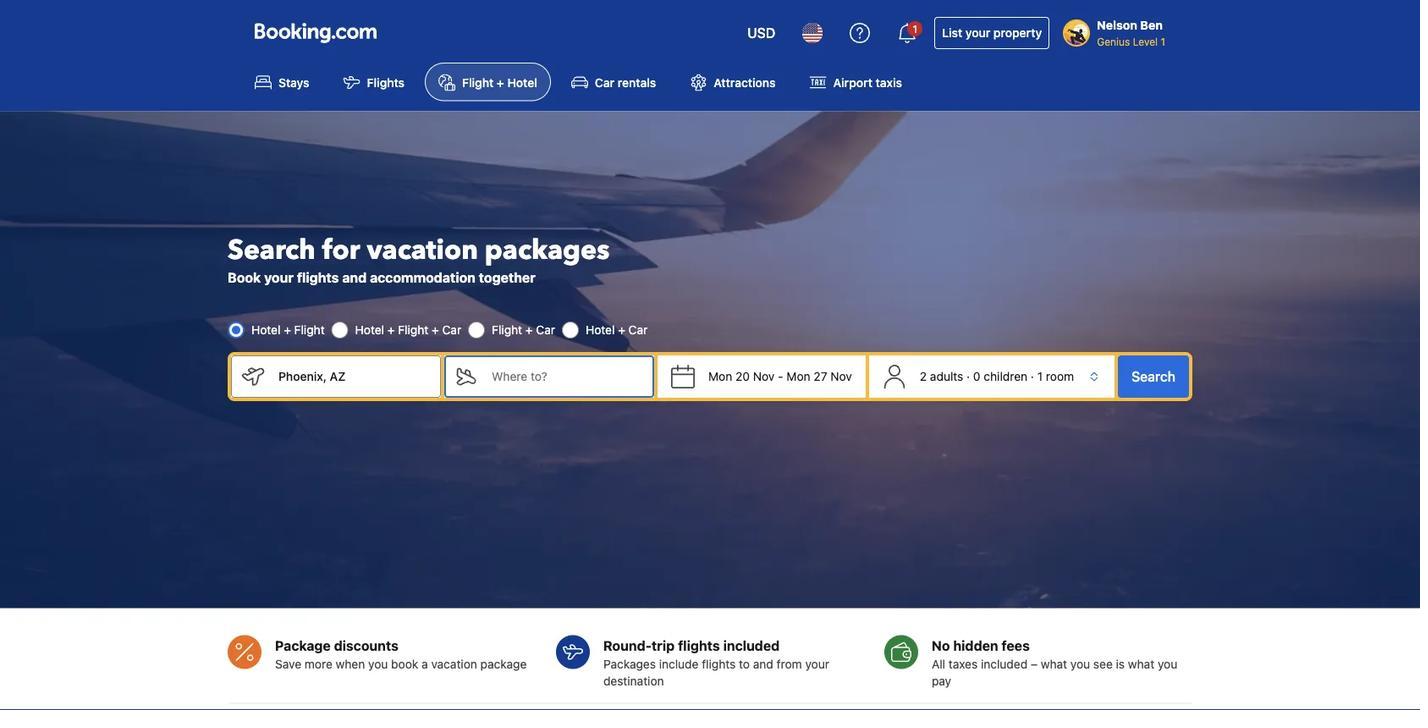Task type: locate. For each thing, give the bounding box(es) containing it.
0 horizontal spatial and
[[342, 269, 367, 286]]

your
[[966, 26, 990, 40], [264, 269, 294, 286], [805, 657, 829, 671]]

included up to
[[723, 637, 780, 653]]

1 horizontal spatial mon
[[787, 369, 810, 383]]

1 you from the left
[[368, 657, 388, 671]]

your right list
[[966, 26, 990, 40]]

0 horizontal spatial included
[[723, 637, 780, 653]]

1 right level at the right top of page
[[1161, 36, 1165, 47]]

ben
[[1140, 18, 1163, 32]]

1 horizontal spatial nov
[[830, 369, 852, 383]]

+ for flight + car
[[525, 323, 533, 337]]

attractions link
[[676, 63, 789, 101]]

vacation right a
[[431, 657, 477, 671]]

hotel
[[507, 75, 537, 89], [251, 323, 280, 337], [355, 323, 384, 337], [586, 323, 615, 337]]

to
[[739, 657, 750, 671]]

1 vertical spatial and
[[753, 657, 773, 671]]

· left the 0
[[967, 369, 970, 383]]

save
[[275, 657, 301, 671]]

what right is
[[1128, 657, 1154, 671]]

your right from
[[805, 657, 829, 671]]

and
[[342, 269, 367, 286], [753, 657, 773, 671]]

included down fees
[[981, 657, 1028, 671]]

package
[[480, 657, 527, 671]]

search
[[228, 232, 316, 269], [1132, 369, 1176, 385]]

is
[[1116, 657, 1125, 671]]

1 vertical spatial included
[[981, 657, 1028, 671]]

attractions
[[714, 75, 776, 89]]

2 what from the left
[[1128, 657, 1154, 671]]

0 vertical spatial and
[[342, 269, 367, 286]]

1 horizontal spatial your
[[805, 657, 829, 671]]

vacation inside search for vacation packages book your flights and accommodation together
[[367, 232, 478, 269]]

0 horizontal spatial you
[[368, 657, 388, 671]]

1 nov from the left
[[753, 369, 775, 383]]

accommodation
[[370, 269, 476, 286]]

book
[[391, 657, 418, 671]]

2 horizontal spatial 1
[[1161, 36, 1165, 47]]

what
[[1041, 657, 1067, 671], [1128, 657, 1154, 671]]

flights inside search for vacation packages book your flights and accommodation together
[[297, 269, 339, 286]]

and inside "round-trip flights included packages include flights to and from your destination"
[[753, 657, 773, 671]]

1 what from the left
[[1041, 657, 1067, 671]]

nov
[[753, 369, 775, 383], [830, 369, 852, 383]]

included
[[723, 637, 780, 653], [981, 657, 1028, 671]]

1 horizontal spatial ·
[[1031, 369, 1034, 383]]

1 · from the left
[[967, 369, 970, 383]]

flights down for
[[297, 269, 339, 286]]

together
[[479, 269, 536, 286]]

vacation up accommodation
[[367, 232, 478, 269]]

0 vertical spatial included
[[723, 637, 780, 653]]

0 horizontal spatial 1
[[913, 23, 917, 35]]

genius
[[1097, 36, 1130, 47]]

1 left list
[[913, 23, 917, 35]]

1 horizontal spatial and
[[753, 657, 773, 671]]

0 horizontal spatial nov
[[753, 369, 775, 383]]

1 left room
[[1037, 369, 1043, 383]]

1 horizontal spatial included
[[981, 657, 1028, 671]]

1 horizontal spatial you
[[1070, 657, 1090, 671]]

flights up include
[[678, 637, 720, 653]]

usd button
[[737, 13, 786, 53]]

package discounts save more when you book a vacation package
[[275, 637, 527, 671]]

0 vertical spatial 1
[[913, 23, 917, 35]]

flights
[[297, 269, 339, 286], [678, 637, 720, 653], [702, 657, 736, 671]]

+ for hotel + flight + car
[[387, 323, 395, 337]]

you right is
[[1158, 657, 1177, 671]]

you inside package discounts save more when you book a vacation package
[[368, 657, 388, 671]]

what right – on the right bottom
[[1041, 657, 1067, 671]]

mon right -
[[787, 369, 810, 383]]

-
[[778, 369, 783, 383]]

a
[[422, 657, 428, 671]]

nelson ben genius level 1
[[1097, 18, 1165, 47]]

car
[[595, 75, 615, 89], [442, 323, 461, 337], [536, 323, 555, 337], [629, 323, 648, 337]]

property
[[994, 26, 1042, 40]]

0 horizontal spatial what
[[1041, 657, 1067, 671]]

flights link
[[330, 63, 418, 101]]

list
[[942, 26, 962, 40]]

you down discounts
[[368, 657, 388, 671]]

vacation inside package discounts save more when you book a vacation package
[[431, 657, 477, 671]]

search inside search 'button'
[[1132, 369, 1176, 385]]

0 vertical spatial vacation
[[367, 232, 478, 269]]

flights for for
[[297, 269, 339, 286]]

0 horizontal spatial your
[[264, 269, 294, 286]]

flight
[[462, 75, 494, 89], [294, 323, 325, 337], [398, 323, 428, 337], [492, 323, 522, 337]]

1 vertical spatial vacation
[[431, 657, 477, 671]]

0 horizontal spatial search
[[228, 232, 316, 269]]

1
[[913, 23, 917, 35], [1161, 36, 1165, 47], [1037, 369, 1043, 383]]

room
[[1046, 369, 1074, 383]]

destination
[[603, 674, 664, 688]]

you
[[368, 657, 388, 671], [1070, 657, 1090, 671], [1158, 657, 1177, 671]]

discounts
[[334, 637, 398, 653]]

included inside "no hidden fees all taxes included – what you see is what you pay"
[[981, 657, 1028, 671]]

search button
[[1118, 355, 1189, 398]]

your right 'book'
[[264, 269, 294, 286]]

Where from? field
[[265, 355, 441, 398]]

flights left to
[[702, 657, 736, 671]]

2 · from the left
[[1031, 369, 1034, 383]]

car rentals link
[[558, 63, 670, 101]]

2 vertical spatial your
[[805, 657, 829, 671]]

1 vertical spatial 1
[[1161, 36, 1165, 47]]

2 vertical spatial 1
[[1037, 369, 1043, 383]]

and inside search for vacation packages book your flights and accommodation together
[[342, 269, 367, 286]]

0 vertical spatial flights
[[297, 269, 339, 286]]

and down for
[[342, 269, 367, 286]]

include
[[659, 657, 699, 671]]

mon
[[708, 369, 732, 383], [787, 369, 810, 383]]

see
[[1093, 657, 1113, 671]]

2 horizontal spatial you
[[1158, 657, 1177, 671]]

1 horizontal spatial what
[[1128, 657, 1154, 671]]

1 vertical spatial your
[[264, 269, 294, 286]]

nov right 27 at right
[[830, 369, 852, 383]]

adults
[[930, 369, 963, 383]]

nov left -
[[753, 369, 775, 383]]

airport taxis
[[833, 75, 902, 89]]

0 vertical spatial search
[[228, 232, 316, 269]]

your inside "round-trip flights included packages include flights to and from your destination"
[[805, 657, 829, 671]]

0 horizontal spatial mon
[[708, 369, 732, 383]]

more
[[305, 657, 332, 671]]

search inside search for vacation packages book your flights and accommodation together
[[228, 232, 316, 269]]

· right children
[[1031, 369, 1034, 383]]

0 horizontal spatial ·
[[967, 369, 970, 383]]

1 vertical spatial search
[[1132, 369, 1176, 385]]

0 vertical spatial your
[[966, 26, 990, 40]]

1 inside button
[[913, 23, 917, 35]]

2 vertical spatial flights
[[702, 657, 736, 671]]

mon left 20
[[708, 369, 732, 383]]

+
[[497, 75, 504, 89], [284, 323, 291, 337], [387, 323, 395, 337], [432, 323, 439, 337], [525, 323, 533, 337], [618, 323, 625, 337]]

vacation
[[367, 232, 478, 269], [431, 657, 477, 671]]

from
[[777, 657, 802, 671]]

list your property link
[[934, 17, 1050, 49]]

and right to
[[753, 657, 773, 671]]

you left see
[[1070, 657, 1090, 671]]

·
[[967, 369, 970, 383], [1031, 369, 1034, 383]]

1 horizontal spatial search
[[1132, 369, 1176, 385]]

rentals
[[618, 75, 656, 89]]



Task type: vqa. For each thing, say whether or not it's contained in the screenshot.
The Trip
yes



Task type: describe. For each thing, give the bounding box(es) containing it.
search for search
[[1132, 369, 1176, 385]]

mon 20 nov - mon 27 nov
[[708, 369, 852, 383]]

2 horizontal spatial your
[[966, 26, 990, 40]]

1 vertical spatial flights
[[678, 637, 720, 653]]

+ for flight + hotel
[[497, 75, 504, 89]]

trip
[[652, 637, 675, 653]]

2
[[920, 369, 927, 383]]

car rentals
[[595, 75, 656, 89]]

included inside "round-trip flights included packages include flights to and from your destination"
[[723, 637, 780, 653]]

level
[[1133, 36, 1158, 47]]

airport
[[833, 75, 872, 89]]

taxes
[[949, 657, 978, 671]]

2 nov from the left
[[830, 369, 852, 383]]

children
[[984, 369, 1028, 383]]

hotel + flight
[[251, 323, 325, 337]]

for
[[322, 232, 360, 269]]

no hidden fees all taxes included – what you see is what you pay
[[932, 637, 1177, 688]]

airport taxis link
[[796, 63, 916, 101]]

+ for hotel + car
[[618, 323, 625, 337]]

1 button
[[887, 13, 928, 53]]

20
[[736, 369, 750, 383]]

27
[[814, 369, 827, 383]]

flights
[[367, 75, 405, 89]]

hotel + car
[[586, 323, 648, 337]]

hotel for hotel + flight + car
[[355, 323, 384, 337]]

flights for trip
[[702, 657, 736, 671]]

stays
[[278, 75, 309, 89]]

0
[[973, 369, 981, 383]]

+ for hotel + flight
[[284, 323, 291, 337]]

book
[[228, 269, 261, 286]]

stays link
[[241, 63, 323, 101]]

3 you from the left
[[1158, 657, 1177, 671]]

packages
[[603, 657, 656, 671]]

flight + hotel link
[[425, 63, 551, 101]]

your inside search for vacation packages book your flights and accommodation together
[[264, 269, 294, 286]]

when
[[336, 657, 365, 671]]

flight + hotel
[[462, 75, 537, 89]]

no
[[932, 637, 950, 653]]

usd
[[747, 25, 775, 41]]

–
[[1031, 657, 1038, 671]]

2 you from the left
[[1070, 657, 1090, 671]]

search for search for vacation packages book your flights and accommodation together
[[228, 232, 316, 269]]

1 mon from the left
[[708, 369, 732, 383]]

round-trip flights included packages include flights to and from your destination
[[603, 637, 829, 688]]

package
[[275, 637, 331, 653]]

booking.com online hotel reservations image
[[255, 23, 377, 43]]

fees
[[1002, 637, 1030, 653]]

hotel + flight + car
[[355, 323, 461, 337]]

hotel for hotel + flight
[[251, 323, 280, 337]]

1 inside nelson ben genius level 1
[[1161, 36, 1165, 47]]

all
[[932, 657, 945, 671]]

taxis
[[876, 75, 902, 89]]

Where to? field
[[478, 355, 654, 398]]

2 mon from the left
[[787, 369, 810, 383]]

search for vacation packages book your flights and accommodation together
[[228, 232, 610, 286]]

list your property
[[942, 26, 1042, 40]]

flight + car
[[492, 323, 555, 337]]

hidden
[[953, 637, 998, 653]]

hotel for hotel + car
[[586, 323, 615, 337]]

1 horizontal spatial 1
[[1037, 369, 1043, 383]]

2 adults · 0 children · 1 room
[[920, 369, 1074, 383]]

round-
[[603, 637, 652, 653]]

nelson
[[1097, 18, 1137, 32]]

packages
[[485, 232, 610, 269]]

pay
[[932, 674, 951, 688]]



